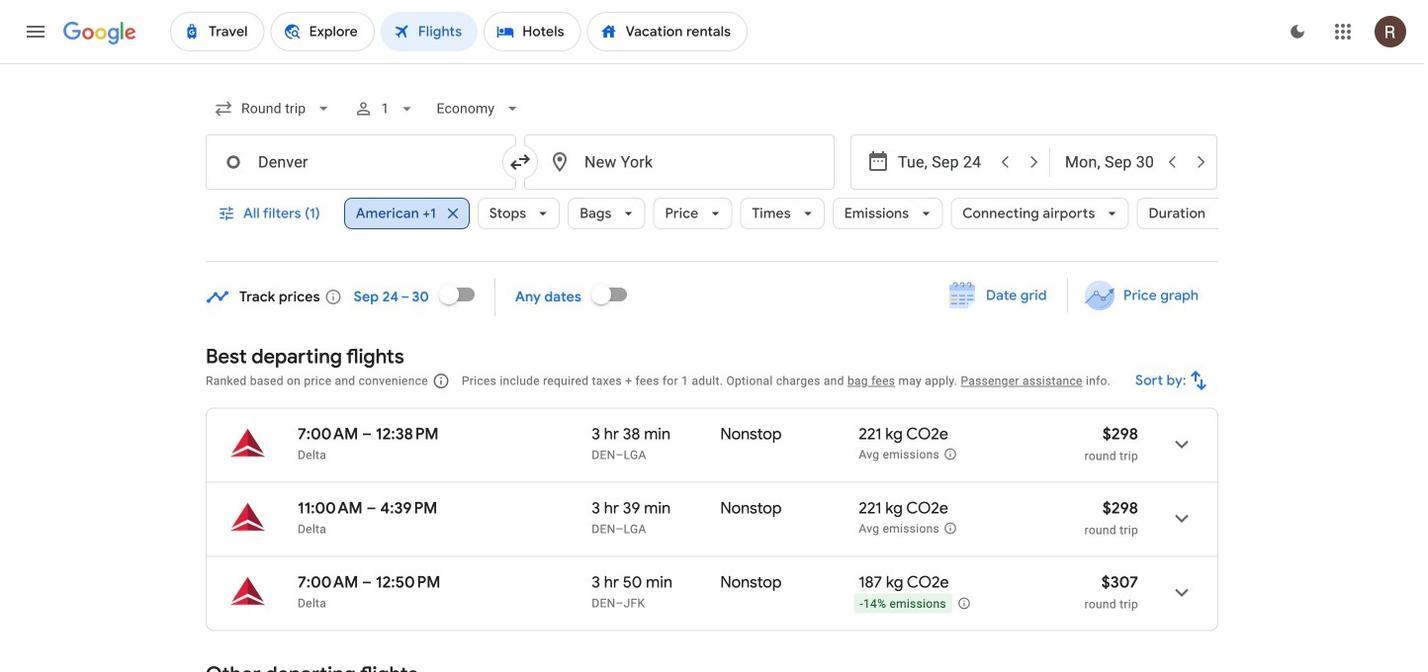 Task type: locate. For each thing, give the bounding box(es) containing it.
nonstop flight. element for total duration 3 hr 50 min. element
[[720, 573, 782, 596]]

learn more about tracked prices image
[[324, 288, 342, 306]]

Return text field
[[1065, 135, 1156, 189]]

298 US dollars text field
[[1103, 424, 1138, 445], [1103, 498, 1138, 519]]

Arrival time: 4:39 PM. text field
[[380, 498, 438, 519]]

leaves denver international airport at 11:00 am on tuesday, september 24 and arrives at laguardia airport at 4:39 pm on tuesday, september 24. element
[[298, 498, 438, 519]]

Arrival time: 12:38 PM. text field
[[376, 424, 439, 445]]

2 vertical spatial nonstop flight. element
[[720, 573, 782, 596]]

change appearance image
[[1274, 8, 1321, 55]]

find the best price region
[[206, 271, 1218, 329]]

None search field
[[206, 85, 1239, 262]]

nonstop flight. element
[[720, 425, 782, 448], [720, 499, 782, 522], [720, 573, 782, 596]]

Where from? text field
[[206, 135, 516, 190]]

carbon emissions estimate: 221 kilograms. average emissions. learn more about this emissions estimate image
[[943, 448, 957, 461]]

1 298 us dollars text field from the top
[[1103, 424, 1138, 445]]

Where to? text field
[[524, 135, 835, 190]]

2 298 us dollars text field from the top
[[1103, 498, 1138, 519]]

None field
[[206, 85, 341, 133], [429, 85, 530, 133], [206, 85, 341, 133], [429, 85, 530, 133]]

3 nonstop flight. element from the top
[[720, 573, 782, 596]]

Departure text field
[[898, 135, 989, 189]]

main content
[[206, 271, 1218, 673]]

Departure time: 11:00 AM. text field
[[298, 498, 363, 519]]

1 vertical spatial nonstop flight. element
[[720, 499, 782, 522]]

flight details. leaves denver international airport at 7:00 am on tuesday, september 24 and arrives at john f. kennedy international airport at 12:50 pm on tuesday, september 24. image
[[1158, 569, 1206, 617]]

Departure time: 7:00 AM. text field
[[298, 573, 358, 593]]

swap origin and destination. image
[[508, 150, 532, 174]]

1 vertical spatial 298 us dollars text field
[[1103, 498, 1138, 519]]

total duration 3 hr 50 min. element
[[592, 573, 720, 596]]

298 us dollars text field for carbon emissions estimate: 221 kilograms. average emissions. learn more about this emissions estimate icon
[[1103, 498, 1138, 519]]

0 vertical spatial 298 us dollars text field
[[1103, 424, 1138, 445]]

2 nonstop flight. element from the top
[[720, 499, 782, 522]]

0 vertical spatial nonstop flight. element
[[720, 425, 782, 448]]

carbon emissions estimate: 221 kilograms. average emissions. learn more about this emissions estimate image
[[943, 522, 957, 536]]

1 nonstop flight. element from the top
[[720, 425, 782, 448]]



Task type: describe. For each thing, give the bounding box(es) containing it.
leaves denver international airport at 7:00 am on tuesday, september 24 and arrives at laguardia airport at 12:38 pm on tuesday, september 24. element
[[298, 424, 439, 445]]

307 US dollars text field
[[1102, 573, 1138, 593]]

Departure time: 7:00 AM. text field
[[298, 424, 358, 445]]

carbon emissions estimate: 187 kilograms. -14% emissions. learn more about this emissions estimate image
[[957, 597, 971, 611]]

learn more about ranking image
[[432, 372, 450, 390]]

total duration 3 hr 39 min. element
[[592, 499, 720, 522]]

Arrival time: 12:50 PM. text field
[[376, 573, 441, 593]]

298 us dollars text field for carbon emissions estimate: 221 kilograms. average emissions. learn more about this emissions estimate image
[[1103, 424, 1138, 445]]

total duration 3 hr 38 min. element
[[592, 425, 720, 448]]

leaves denver international airport at 7:00 am on tuesday, september 24 and arrives at john f. kennedy international airport at 12:50 pm on tuesday, september 24. element
[[298, 573, 441, 593]]

nonstop flight. element for "total duration 3 hr 39 min." element
[[720, 499, 782, 522]]

main menu image
[[24, 20, 47, 44]]

nonstop flight. element for total duration 3 hr 38 min. element
[[720, 425, 782, 448]]

loading results progress bar
[[0, 63, 1424, 67]]



Task type: vqa. For each thing, say whether or not it's contained in the screenshot.
the bottom the "Carbon emissions estimate: 221 kilograms. Average emissions. Learn more about this emissions estimate" icon
yes



